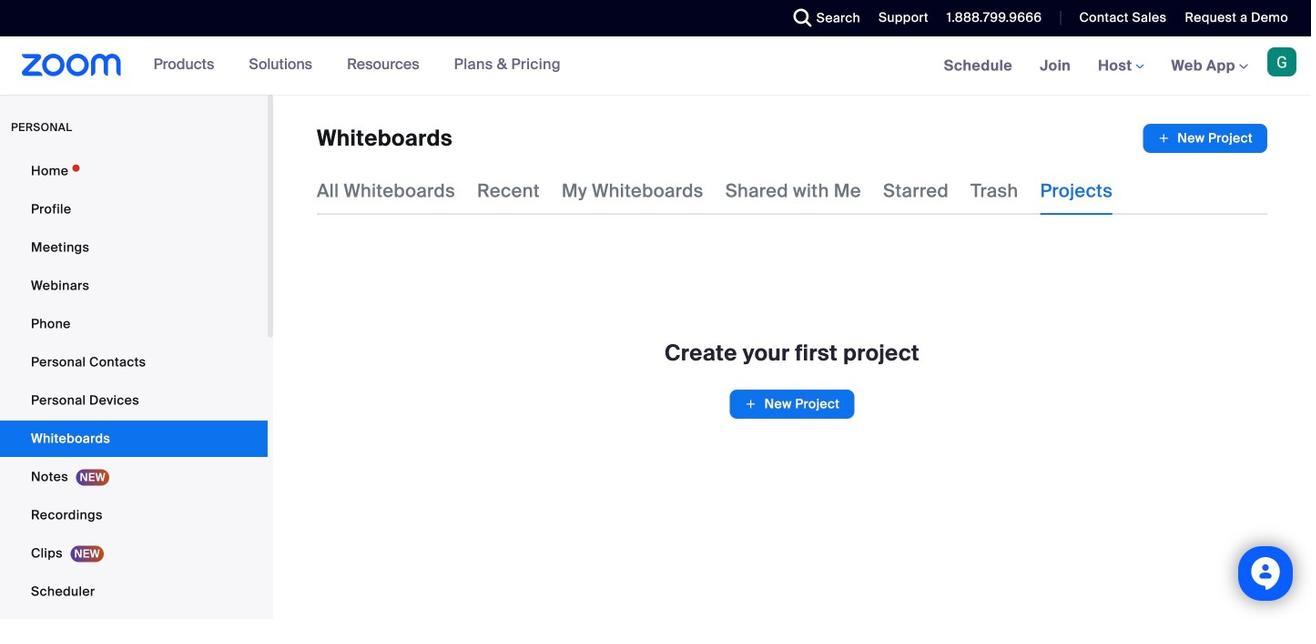 Task type: describe. For each thing, give the bounding box(es) containing it.
zoom logo image
[[22, 54, 122, 77]]

product information navigation
[[140, 36, 575, 95]]

meetings navigation
[[930, 36, 1311, 96]]

tabs of all whiteboard page tab list
[[317, 168, 1113, 215]]



Task type: locate. For each thing, give the bounding box(es) containing it.
1 horizontal spatial add image
[[1158, 129, 1171, 148]]

add image
[[1158, 129, 1171, 148], [745, 395, 757, 413]]

1 vertical spatial add image
[[745, 395, 757, 413]]

0 horizontal spatial add image
[[745, 395, 757, 413]]

personal menu menu
[[0, 153, 268, 619]]

profile picture image
[[1268, 47, 1297, 77]]

0 vertical spatial add image
[[1158, 129, 1171, 148]]

banner
[[0, 36, 1311, 96]]



Task type: vqa. For each thing, say whether or not it's contained in the screenshot.
the people
no



